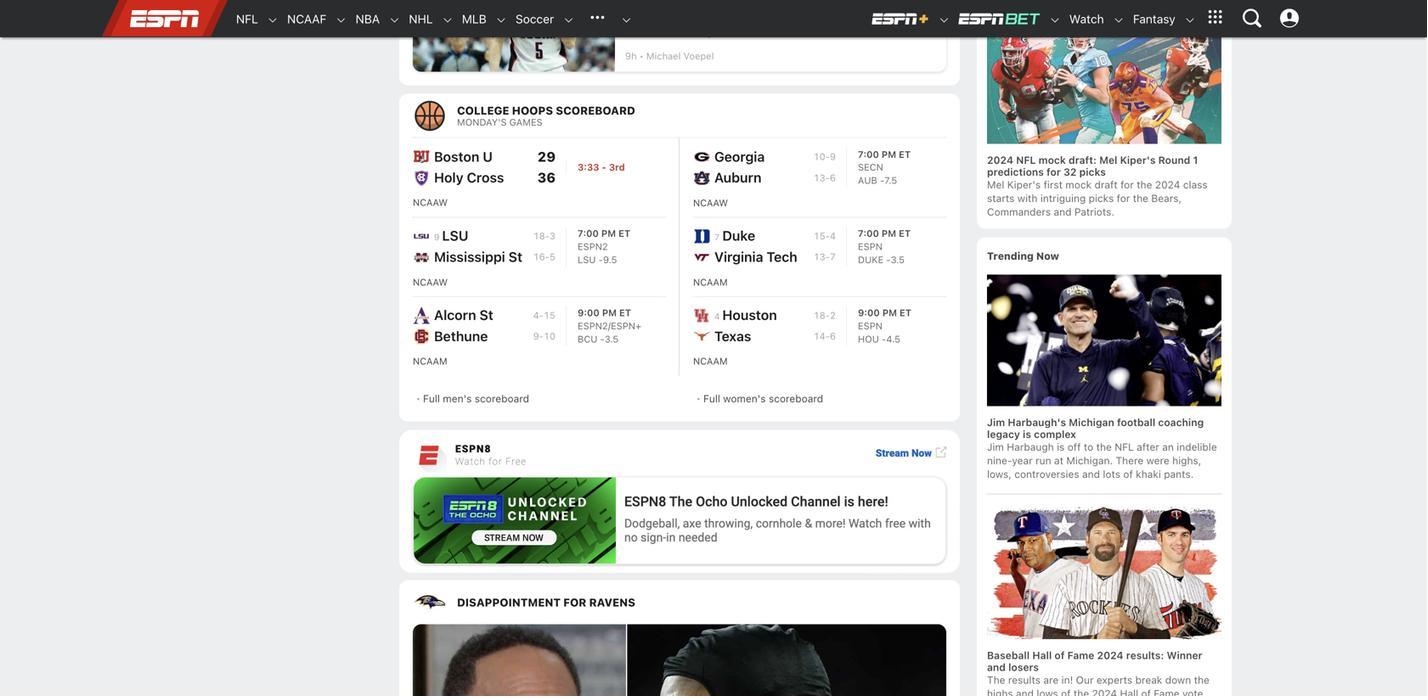 Task type: describe. For each thing, give the bounding box(es) containing it.
the down our
[[1074, 688, 1089, 697]]

scoreboard
[[556, 104, 635, 117]]

georgia
[[714, 148, 765, 165]]

ncaam for bethune
[[413, 356, 447, 367]]

3
[[550, 231, 556, 242]]

ncaaw for holy cross
[[413, 197, 448, 208]]

baseball
[[987, 650, 1030, 662]]

et for bethune
[[619, 308, 631, 319]]

0 horizontal spatial hall
[[1032, 650, 1052, 662]]

nfl inside jim harbaugh's michigan football coaching legacy is complex jim harbaugh is off to the nfl after an indelible nine-year run at michigan. there were highs, lows, controversies and lots of khaki pants.
[[1115, 441, 1134, 453]]

4-
[[533, 310, 544, 321]]

espn2 for mississippi st
[[578, 241, 608, 252]]

full women's scoreboard link
[[703, 386, 943, 412]]

2 vertical spatial for
[[1117, 192, 1130, 204]]

1 jim from the top
[[987, 417, 1005, 429]]

3.5 inside 7:00 pm et espn duke -3.5
[[891, 254, 905, 265]]

1 vertical spatial 7
[[830, 252, 836, 263]]

3:33
[[578, 162, 599, 173]]

soccer link
[[507, 1, 554, 37]]

- for texas
[[882, 334, 886, 345]]

0 horizontal spatial 4
[[714, 312, 720, 321]]

ncaaw for mississippi st
[[413, 277, 448, 288]]

now
[[1036, 250, 1059, 262]]

pm for mississippi st
[[601, 228, 616, 239]]

0 vertical spatial for
[[1047, 166, 1061, 178]]

pm for auburn
[[882, 149, 896, 160]]

ncaam for virginia tech
[[693, 277, 728, 288]]

0 horizontal spatial 15
[[544, 310, 556, 321]]

men's
[[443, 393, 472, 405]]

holy cross
[[434, 170, 504, 186]]

there
[[1116, 455, 1144, 467]]

at
[[1054, 455, 1064, 467]]

starts
[[987, 192, 1015, 204]]

1 vertical spatial mel
[[987, 179, 1004, 191]]

boston
[[434, 148, 479, 165]]

et for texas
[[900, 308, 912, 319]]

16-5
[[533, 252, 556, 263]]

3rd
[[609, 162, 625, 173]]

4.5
[[886, 334, 900, 345]]

6 for texas
[[830, 331, 836, 342]]

2 jim from the top
[[987, 441, 1004, 453]]

full for full men's scoreboard
[[423, 393, 440, 405]]

jim harbaugh's michigan football coaching legacy is complex jim harbaugh is off to the nfl after an indelible nine-year run at michigan. there were highs, lows, controversies and lots of khaki pants.
[[987, 417, 1217, 480]]

of inside winner of 15 straight, kansas state climbs two spots to no. 2. iowa is up to no. 3.
[[667, 8, 678, 22]]

scoreboard for full women's scoreboard
[[769, 393, 823, 405]]

7:00 pm et espn duke -3.5
[[858, 228, 911, 265]]

complex
[[1034, 429, 1076, 440]]

highs,
[[1172, 455, 1202, 467]]

harbaugh's
[[1008, 417, 1066, 429]]

pants.
[[1164, 469, 1194, 480]]

are
[[1044, 674, 1059, 686]]

9:00 pm et espn hou -4.5
[[858, 308, 912, 345]]

nfl link
[[228, 1, 258, 37]]

nhl
[[409, 12, 433, 26]]

0 vertical spatial mel
[[1099, 154, 1117, 166]]

of down in!
[[1061, 688, 1071, 697]]

nine-
[[987, 455, 1012, 467]]

7:00 pm et secn aub -7.5
[[858, 149, 911, 186]]

duke
[[858, 254, 884, 265]]

- left 3rd
[[602, 162, 606, 173]]

bethune
[[434, 328, 488, 344]]

nba
[[356, 12, 380, 26]]

lows
[[1037, 688, 1058, 697]]

2024 nfl mock draft: mel kiper's round 1 predictions for 32 picks link
[[987, 154, 1198, 178]]

is inside winner of 15 straight, kansas state climbs two spots to no. 2. iowa is up to no. 3.
[[689, 24, 698, 38]]

2 vertical spatial is
[[1057, 441, 1065, 453]]

the inside jim harbaugh's michigan football coaching legacy is complex jim harbaugh is off to the nfl after an indelible nine-year run at michigan. there were highs, lows, controversies and lots of khaki pants.
[[1096, 441, 1112, 453]]

michael
[[646, 50, 681, 61]]

duke
[[722, 228, 755, 244]]

13- for virginia tech
[[814, 252, 830, 263]]

cross
[[467, 170, 504, 186]]

houston
[[722, 307, 777, 323]]

draft:
[[1069, 154, 1097, 166]]

michael voepel
[[646, 50, 714, 61]]

winner inside winner of 15 straight, kansas state climbs two spots to no. 2. iowa is up to no. 3.
[[625, 8, 664, 22]]

et for virginia tech
[[899, 228, 911, 239]]

nba link
[[347, 1, 380, 37]]

15-4
[[814, 231, 836, 242]]

9:00 for bethune
[[578, 308, 600, 319]]

1 horizontal spatial 4
[[830, 231, 836, 242]]

mississippi
[[434, 249, 505, 265]]

1 vertical spatial for
[[1121, 179, 1134, 191]]

et for auburn
[[899, 149, 911, 160]]

1 no. from the left
[[625, 24, 644, 38]]

the left the bears,
[[1133, 192, 1149, 204]]

college
[[457, 104, 509, 117]]

and up the
[[987, 662, 1006, 673]]

36
[[538, 170, 556, 186]]

st for alcorn st
[[480, 307, 493, 323]]

of up in!
[[1055, 650, 1065, 662]]

disappointment for ravens
[[457, 596, 635, 609]]

2024 nfl mock draft: mel kiper's round 1 predictions for 32 picks mel kiper's first mock draft for the 2024 class starts with intriguing picks for the bears, commanders and patriots.
[[987, 154, 1208, 218]]

18-3
[[533, 231, 556, 242]]

espn for virginia tech
[[858, 241, 883, 252]]

of down break
[[1141, 688, 1151, 697]]

and down results
[[1016, 688, 1034, 697]]

1 vertical spatial picks
[[1089, 192, 1114, 204]]

lots
[[1103, 469, 1121, 480]]

ncaaf
[[287, 12, 327, 26]]

7:00 for mississippi st
[[578, 228, 599, 239]]

15 inside winner of 15 straight, kansas state climbs two spots to no. 2. iowa is up to no. 3.
[[682, 8, 694, 22]]

14-
[[814, 331, 830, 342]]

fantasy link
[[1125, 1, 1176, 37]]

7:00 for auburn
[[858, 149, 879, 160]]

- for mississippi st
[[599, 254, 603, 265]]

0 horizontal spatial nfl
[[236, 12, 258, 26]]

disappointment
[[457, 596, 561, 609]]

10-9
[[814, 151, 836, 162]]

controversies
[[1015, 469, 1079, 480]]

0 vertical spatial 9
[[830, 151, 836, 162]]

holy
[[434, 170, 463, 186]]

after
[[1137, 441, 1160, 453]]

2 no. from the left
[[733, 24, 752, 38]]

vote.
[[1183, 688, 1206, 697]]

highs
[[987, 688, 1013, 697]]

7:00 pm et espn2 lsu -9.5
[[578, 228, 631, 265]]

the up the bears,
[[1137, 179, 1152, 191]]

and inside 2024 nfl mock draft: mel kiper's round 1 predictions for 32 picks mel kiper's first mock draft for the 2024 class starts with intriguing picks for the bears, commanders and patriots.
[[1054, 206, 1072, 218]]

bears,
[[1151, 192, 1182, 204]]

jim harbaugh's michigan football coaching legacy is complex link
[[987, 417, 1204, 440]]

espn+
[[611, 321, 641, 332]]

9:00 pm et espn2 espn+ bcu -3.5
[[578, 308, 641, 345]]

18- for mississippi st
[[533, 231, 550, 242]]

results:
[[1126, 650, 1164, 662]]

to inside jim harbaugh's michigan football coaching legacy is complex jim harbaugh is off to the nfl after an indelible nine-year run at michigan. there were highs, lows, controversies and lots of khaki pants.
[[1084, 441, 1094, 453]]

9h
[[625, 50, 637, 61]]

losers
[[1009, 662, 1039, 673]]

for
[[563, 596, 586, 609]]

were
[[1147, 455, 1170, 467]]



Task type: vqa. For each thing, say whether or not it's contained in the screenshot.
second 6 from the bottom
yes



Task type: locate. For each thing, give the bounding box(es) containing it.
- right aub
[[880, 175, 885, 186]]

1 vertical spatial lsu
[[578, 254, 596, 265]]

for right draft
[[1121, 179, 1134, 191]]

0 vertical spatial 7
[[714, 232, 720, 242]]

winner
[[625, 8, 664, 22], [1167, 650, 1203, 662]]

women's
[[723, 393, 766, 405]]

1 horizontal spatial kiper's
[[1120, 154, 1156, 166]]

1 horizontal spatial to
[[917, 8, 928, 22]]

13-7
[[814, 252, 836, 263]]

full for full women's scoreboard
[[703, 393, 720, 405]]

1 vertical spatial jim
[[987, 441, 1004, 453]]

texas
[[714, 328, 751, 344]]

2 13- from the top
[[814, 252, 830, 263]]

et down 3rd
[[619, 228, 631, 239]]

0 horizontal spatial fame
[[1068, 650, 1094, 662]]

0 vertical spatial nfl
[[236, 12, 258, 26]]

and down intriguing
[[1054, 206, 1072, 218]]

espn
[[858, 241, 883, 252], [858, 321, 883, 332]]

1 horizontal spatial is
[[1023, 429, 1031, 440]]

mel up starts
[[987, 179, 1004, 191]]

0 horizontal spatial 7
[[714, 232, 720, 242]]

0 vertical spatial st
[[509, 249, 522, 265]]

0 vertical spatial hall
[[1032, 650, 1052, 662]]

our
[[1076, 674, 1094, 686]]

9
[[830, 151, 836, 162], [434, 232, 440, 242]]

0 horizontal spatial to
[[718, 24, 729, 38]]

1 full from the left
[[423, 393, 440, 405]]

- right 5
[[599, 254, 603, 265]]

down
[[1165, 674, 1191, 686]]

pm inside 7:00 pm et espn2 lsu -9.5
[[601, 228, 616, 239]]

1 horizontal spatial no.
[[733, 24, 752, 38]]

2024
[[987, 154, 1014, 166], [1155, 179, 1180, 191], [1097, 650, 1124, 662], [1092, 688, 1117, 697]]

2024 down experts at the bottom
[[1092, 688, 1117, 697]]

1 espn from the top
[[858, 241, 883, 252]]

1 9:00 from the left
[[578, 308, 600, 319]]

khaki
[[1136, 469, 1161, 480]]

1 espn2 from the top
[[578, 241, 608, 252]]

for up first
[[1047, 166, 1061, 178]]

fantasy
[[1133, 12, 1176, 26]]

year
[[1012, 455, 1033, 467]]

harbaugh
[[1007, 441, 1054, 453]]

0 vertical spatial winner
[[625, 8, 664, 22]]

- right hou
[[882, 334, 886, 345]]

1 vertical spatial 3.5
[[605, 334, 619, 345]]

- inside 9:00 pm et espn hou -4.5
[[882, 334, 886, 345]]

experts
[[1097, 674, 1133, 686]]

et up "espn+"
[[619, 308, 631, 319]]

1 13- from the top
[[814, 172, 830, 183]]

ncaaw up alcorn
[[413, 277, 448, 288]]

fame down down
[[1154, 688, 1180, 697]]

games
[[509, 117, 543, 128]]

4 up 13-7
[[830, 231, 836, 242]]

15 up the 10
[[544, 310, 556, 321]]

7 left duke
[[714, 232, 720, 242]]

7
[[714, 232, 720, 242], [830, 252, 836, 263]]

9.5
[[603, 254, 617, 265]]

to right up
[[718, 24, 729, 38]]

0 horizontal spatial 3.5
[[605, 334, 619, 345]]

1 horizontal spatial 15
[[682, 8, 694, 22]]

full left the men's
[[423, 393, 440, 405]]

fame up our
[[1068, 650, 1094, 662]]

lsu inside 7:00 pm et espn2 lsu -9.5
[[578, 254, 596, 265]]

et inside 9:00 pm et espn hou -4.5
[[900, 308, 912, 319]]

pm for virginia tech
[[882, 228, 896, 239]]

winner up down
[[1167, 650, 1203, 662]]

st
[[509, 249, 522, 265], [480, 307, 493, 323]]

nfl inside 2024 nfl mock draft: mel kiper's round 1 predictions for 32 picks mel kiper's first mock draft for the 2024 class starts with intriguing picks for the bears, commanders and patriots.
[[1016, 154, 1036, 166]]

2 scoreboard from the left
[[769, 393, 823, 405]]

et inside 7:00 pm et secn aub -7.5
[[899, 149, 911, 160]]

18- for texas
[[814, 310, 830, 321]]

pm up secn
[[882, 149, 896, 160]]

1 horizontal spatial hall
[[1120, 688, 1138, 697]]

7:00 inside 7:00 pm et secn aub -7.5
[[858, 149, 879, 160]]

0 horizontal spatial is
[[689, 24, 698, 38]]

9 up mississippi
[[434, 232, 440, 242]]

st left 16-
[[509, 249, 522, 265]]

2.
[[647, 24, 658, 38]]

pm inside 7:00 pm et secn aub -7.5
[[882, 149, 896, 160]]

scoreboard right the men's
[[475, 393, 529, 405]]

18-
[[533, 231, 550, 242], [814, 310, 830, 321]]

0 vertical spatial espn2
[[578, 241, 608, 252]]

hall down experts at the bottom
[[1120, 688, 1138, 697]]

nfl up with
[[1016, 154, 1036, 166]]

7:00 up secn
[[858, 149, 879, 160]]

1 vertical spatial 6
[[830, 331, 836, 342]]

baseball hall of fame 2024 results: winner and losers the results are in! our experts break down the highs and lows of the 2024 hall of fame vote.
[[987, 650, 1210, 697]]

et inside 7:00 pm et espn2 lsu -9.5
[[619, 228, 631, 239]]

pm inside 9:00 pm et espn2 espn+ bcu -3.5
[[602, 308, 617, 319]]

0 vertical spatial 15
[[682, 8, 694, 22]]

for
[[1047, 166, 1061, 178], [1121, 179, 1134, 191], [1117, 192, 1130, 204]]

7:00 for virginia tech
[[858, 228, 879, 239]]

first
[[1044, 179, 1063, 191]]

pm for bethune
[[602, 308, 617, 319]]

13-
[[814, 172, 830, 183], [814, 252, 830, 263]]

mock
[[1039, 154, 1066, 166], [1066, 179, 1092, 191]]

1 horizontal spatial 18-
[[814, 310, 830, 321]]

lsu left 9.5
[[578, 254, 596, 265]]

0 vertical spatial fame
[[1068, 650, 1094, 662]]

ncaaw
[[413, 197, 448, 208], [693, 197, 728, 209], [413, 277, 448, 288]]

and down michigan.
[[1082, 469, 1100, 480]]

espn for texas
[[858, 321, 883, 332]]

10
[[544, 331, 556, 342]]

- for virginia tech
[[886, 254, 891, 265]]

7 down the 15-4
[[830, 252, 836, 263]]

nfl
[[236, 12, 258, 26], [1016, 154, 1036, 166], [1115, 441, 1134, 453]]

et inside 9:00 pm et espn2 espn+ bcu -3.5
[[619, 308, 631, 319]]

9 up 13-6
[[830, 151, 836, 162]]

2 horizontal spatial is
[[1057, 441, 1065, 453]]

0 horizontal spatial full
[[423, 393, 440, 405]]

nfl left ncaaf link
[[236, 12, 258, 26]]

1 horizontal spatial 9
[[830, 151, 836, 162]]

13- for auburn
[[814, 172, 830, 183]]

et down 7:00 pm et secn aub -7.5
[[899, 228, 911, 239]]

picks
[[1079, 166, 1106, 178], [1089, 192, 1114, 204]]

secn
[[858, 162, 883, 173]]

nfl up there
[[1115, 441, 1134, 453]]

3.5 down "espn+"
[[605, 334, 619, 345]]

for down draft
[[1117, 192, 1130, 204]]

st right alcorn
[[480, 307, 493, 323]]

0 horizontal spatial kiper's
[[1007, 179, 1041, 191]]

advertisement element
[[399, 430, 960, 574]]

1 horizontal spatial st
[[509, 249, 522, 265]]

full men's scoreboard
[[423, 393, 529, 405]]

2 espn2 from the top
[[578, 321, 608, 332]]

13- down the 15-
[[814, 252, 830, 263]]

9:00 inside 9:00 pm et espn hou -4.5
[[858, 308, 880, 319]]

spots
[[883, 8, 913, 22]]

et for mississippi st
[[619, 228, 631, 239]]

kiper's
[[1120, 154, 1156, 166], [1007, 179, 1041, 191]]

espn up hou
[[858, 321, 883, 332]]

- inside 9:00 pm et espn2 espn+ bcu -3.5
[[600, 334, 605, 345]]

straight,
[[697, 8, 743, 22]]

0 vertical spatial 13-
[[814, 172, 830, 183]]

coaching
[[1158, 417, 1204, 429]]

et right 10-9
[[899, 149, 911, 160]]

full left women's
[[703, 393, 720, 405]]

- for auburn
[[880, 175, 885, 186]]

0 horizontal spatial no.
[[625, 24, 644, 38]]

1 vertical spatial 15
[[544, 310, 556, 321]]

indelible
[[1177, 441, 1217, 453]]

run
[[1036, 455, 1051, 467]]

of inside jim harbaugh's michigan football coaching legacy is complex jim harbaugh is off to the nfl after an indelible nine-year run at michigan. there were highs, lows, controversies and lots of khaki pants.
[[1123, 469, 1133, 480]]

9-10
[[533, 331, 556, 342]]

iowa
[[661, 24, 686, 38]]

3.5 right duke
[[891, 254, 905, 265]]

32
[[1064, 166, 1077, 178]]

2024 up starts
[[987, 154, 1014, 166]]

espn inside 9:00 pm et espn hou -4.5
[[858, 321, 883, 332]]

- right duke
[[886, 254, 891, 265]]

to right spots
[[917, 8, 928, 22]]

1 horizontal spatial 7
[[830, 252, 836, 263]]

3.
[[755, 24, 765, 38]]

1 horizontal spatial nfl
[[1016, 154, 1036, 166]]

et up 4.5
[[900, 308, 912, 319]]

5
[[550, 252, 556, 263]]

1 vertical spatial 18-
[[814, 310, 830, 321]]

0 horizontal spatial mel
[[987, 179, 1004, 191]]

0 vertical spatial espn
[[858, 241, 883, 252]]

9:00 inside 9:00 pm et espn2 espn+ bcu -3.5
[[578, 308, 600, 319]]

trending now
[[987, 250, 1059, 262]]

espn2 inside 7:00 pm et espn2 lsu -9.5
[[578, 241, 608, 252]]

6 down 2
[[830, 331, 836, 342]]

7:00 up duke
[[858, 228, 879, 239]]

et inside 7:00 pm et espn duke -3.5
[[899, 228, 911, 239]]

0 horizontal spatial 18-
[[533, 231, 550, 242]]

2 vertical spatial nfl
[[1115, 441, 1134, 453]]

scoreboard
[[475, 393, 529, 405], [769, 393, 823, 405]]

16-
[[533, 252, 550, 263]]

9:00 up bcu
[[578, 308, 600, 319]]

picks up draft
[[1079, 166, 1106, 178]]

7:00 right "3"
[[578, 228, 599, 239]]

0 vertical spatial picks
[[1079, 166, 1106, 178]]

state
[[789, 8, 818, 22]]

hall up the are
[[1032, 650, 1052, 662]]

and inside jim harbaugh's michigan football coaching legacy is complex jim harbaugh is off to the nfl after an indelible nine-year run at michigan. there were highs, lows, controversies and lots of khaki pants.
[[1082, 469, 1100, 480]]

1 horizontal spatial fame
[[1154, 688, 1180, 697]]

6 for auburn
[[830, 172, 836, 183]]

of down there
[[1123, 469, 1133, 480]]

7:00
[[858, 149, 879, 160], [578, 228, 599, 239], [858, 228, 879, 239]]

ncaaw down auburn
[[693, 197, 728, 209]]

15 up iowa
[[682, 8, 694, 22]]

7:00 inside 7:00 pm et espn duke -3.5
[[858, 228, 879, 239]]

mlb link
[[453, 1, 487, 37]]

1 vertical spatial is
[[1023, 429, 1031, 440]]

football
[[1117, 417, 1156, 429]]

1 horizontal spatial winner
[[1167, 650, 1203, 662]]

1 vertical spatial nfl
[[1016, 154, 1036, 166]]

class
[[1183, 179, 1208, 191]]

st for mississippi st
[[509, 249, 522, 265]]

2024 up experts at the bottom
[[1097, 650, 1124, 662]]

intriguing
[[1041, 192, 1086, 204]]

1 vertical spatial winner
[[1167, 650, 1203, 662]]

ncaam down the bethune
[[413, 356, 447, 367]]

ncaam down virginia
[[693, 277, 728, 288]]

no. left 3.
[[733, 24, 752, 38]]

ncaam down 'texas'
[[693, 356, 728, 367]]

- inside 7:00 pm et secn aub -7.5
[[880, 175, 885, 186]]

with
[[1018, 192, 1038, 204]]

2 espn from the top
[[858, 321, 883, 332]]

18- up 16-
[[533, 231, 550, 242]]

espn2 up 9.5
[[578, 241, 608, 252]]

0 vertical spatial to
[[917, 8, 928, 22]]

2 full from the left
[[703, 393, 720, 405]]

to up michigan.
[[1084, 441, 1094, 453]]

0 horizontal spatial lsu
[[442, 228, 469, 244]]

1 scoreboard from the left
[[475, 393, 529, 405]]

2 6 from the top
[[830, 331, 836, 342]]

13- down 10-
[[814, 172, 830, 183]]

0 horizontal spatial winner
[[625, 8, 664, 22]]

lows,
[[987, 469, 1012, 480]]

is left off
[[1057, 441, 1065, 453]]

0 horizontal spatial 9
[[434, 232, 440, 242]]

nhl link
[[400, 1, 433, 37]]

pm up 4.5
[[882, 308, 897, 319]]

2 horizontal spatial nfl
[[1115, 441, 1134, 453]]

mlb
[[462, 12, 487, 26]]

the up vote.
[[1194, 674, 1210, 686]]

espn up duke
[[858, 241, 883, 252]]

michigan.
[[1066, 455, 1113, 467]]

4
[[830, 231, 836, 242], [714, 312, 720, 321]]

1 horizontal spatial full
[[703, 393, 720, 405]]

1 vertical spatial to
[[718, 24, 729, 38]]

- inside 7:00 pm et espn duke -3.5
[[886, 254, 891, 265]]

10-
[[814, 151, 830, 162]]

6 down 10-9
[[830, 172, 836, 183]]

kiper's left round
[[1120, 154, 1156, 166]]

no. left 2.
[[625, 24, 644, 38]]

4 up 'texas'
[[714, 312, 720, 321]]

1 vertical spatial hall
[[1120, 688, 1138, 697]]

2 9:00 from the left
[[858, 308, 880, 319]]

1 horizontal spatial 3.5
[[891, 254, 905, 265]]

pm up 9.5
[[601, 228, 616, 239]]

1 horizontal spatial lsu
[[578, 254, 596, 265]]

1 vertical spatial kiper's
[[1007, 179, 1041, 191]]

watch link
[[1061, 1, 1104, 37]]

1 vertical spatial 9
[[434, 232, 440, 242]]

3.5 inside 9:00 pm et espn2 espn+ bcu -3.5
[[605, 334, 619, 345]]

pm up "espn+"
[[602, 308, 617, 319]]

ncaaw for auburn
[[693, 197, 728, 209]]

0 vertical spatial lsu
[[442, 228, 469, 244]]

0 vertical spatial mock
[[1039, 154, 1066, 166]]

ncaaf link
[[279, 1, 327, 37]]

scoreboard for full men's scoreboard
[[475, 393, 529, 405]]

scoreboard right women's
[[769, 393, 823, 405]]

pm inside 7:00 pm et espn duke -3.5
[[882, 228, 896, 239]]

picks down draft
[[1089, 192, 1114, 204]]

- inside 7:00 pm et espn2 lsu -9.5
[[599, 254, 603, 265]]

1 vertical spatial 13-
[[814, 252, 830, 263]]

trending
[[987, 250, 1034, 262]]

0 vertical spatial 4
[[830, 231, 836, 242]]

baseball hall of fame 2024 results: winner and losers link
[[987, 650, 1203, 673]]

is left up
[[689, 24, 698, 38]]

off
[[1068, 441, 1081, 453]]

monday's
[[457, 117, 507, 128]]

espn2
[[578, 241, 608, 252], [578, 321, 608, 332]]

1 vertical spatial mock
[[1066, 179, 1092, 191]]

1 vertical spatial fame
[[1154, 688, 1180, 697]]

0 vertical spatial 6
[[830, 172, 836, 183]]

pm for texas
[[882, 308, 897, 319]]

1 vertical spatial espn2
[[578, 321, 608, 332]]

0 vertical spatial jim
[[987, 417, 1005, 429]]

mock up first
[[1039, 154, 1066, 166]]

jim
[[987, 417, 1005, 429], [987, 441, 1004, 453]]

kiper's up with
[[1007, 179, 1041, 191]]

1 vertical spatial espn
[[858, 321, 883, 332]]

1 6 from the top
[[830, 172, 836, 183]]

an
[[1162, 441, 1174, 453]]

9:00 for texas
[[858, 308, 880, 319]]

- right bcu
[[600, 334, 605, 345]]

0 horizontal spatial 9:00
[[578, 308, 600, 319]]

lsu up mississippi
[[442, 228, 469, 244]]

9:00 up hou
[[858, 308, 880, 319]]

winner inside 'baseball hall of fame 2024 results: winner and losers the results are in! our experts break down the highs and lows of the 2024 hall of fame vote.'
[[1167, 650, 1203, 662]]

0 vertical spatial 18-
[[533, 231, 550, 242]]

2024 up the bears,
[[1155, 179, 1180, 191]]

is up harbaugh
[[1023, 429, 1031, 440]]

ncaaw down holy
[[413, 197, 448, 208]]

1 horizontal spatial 9:00
[[858, 308, 880, 319]]

mock down 32
[[1066, 179, 1092, 191]]

full men's scoreboard link
[[423, 386, 680, 412]]

results
[[1008, 674, 1041, 686]]

pm up duke
[[882, 228, 896, 239]]

7:00 inside 7:00 pm et espn2 lsu -9.5
[[578, 228, 599, 239]]

espn2 up bcu
[[578, 321, 608, 332]]

the up michigan.
[[1096, 441, 1112, 453]]

29
[[538, 148, 556, 165]]

auburn
[[714, 170, 762, 186]]

1 vertical spatial st
[[480, 307, 493, 323]]

1 horizontal spatial mel
[[1099, 154, 1117, 166]]

0 horizontal spatial scoreboard
[[475, 393, 529, 405]]

espn2 for bethune
[[578, 321, 608, 332]]

2 vertical spatial to
[[1084, 441, 1094, 453]]

0 vertical spatial 3.5
[[891, 254, 905, 265]]

2
[[830, 310, 836, 321]]

espn2 inside 9:00 pm et espn2 espn+ bcu -3.5
[[578, 321, 608, 332]]

mel
[[1099, 154, 1117, 166], [987, 179, 1004, 191]]

mel up draft
[[1099, 154, 1117, 166]]

pm inside 9:00 pm et espn hou -4.5
[[882, 308, 897, 319]]

4-15
[[533, 310, 556, 321]]

espn inside 7:00 pm et espn duke -3.5
[[858, 241, 883, 252]]

1 horizontal spatial scoreboard
[[769, 393, 823, 405]]

boston u
[[434, 148, 493, 165]]

0 horizontal spatial st
[[480, 307, 493, 323]]

9-
[[533, 331, 544, 342]]

1 vertical spatial 4
[[714, 312, 720, 321]]

of up iowa
[[667, 8, 678, 22]]

break
[[1135, 674, 1162, 686]]

0 vertical spatial kiper's
[[1120, 154, 1156, 166]]

18- up 14-
[[814, 310, 830, 321]]

2 horizontal spatial to
[[1084, 441, 1094, 453]]

winner of 15 straight, kansas state climbs two spots to no. 2. iowa is up to no. 3.
[[625, 8, 928, 38]]

ncaam for texas
[[693, 356, 728, 367]]

0 vertical spatial is
[[689, 24, 698, 38]]



